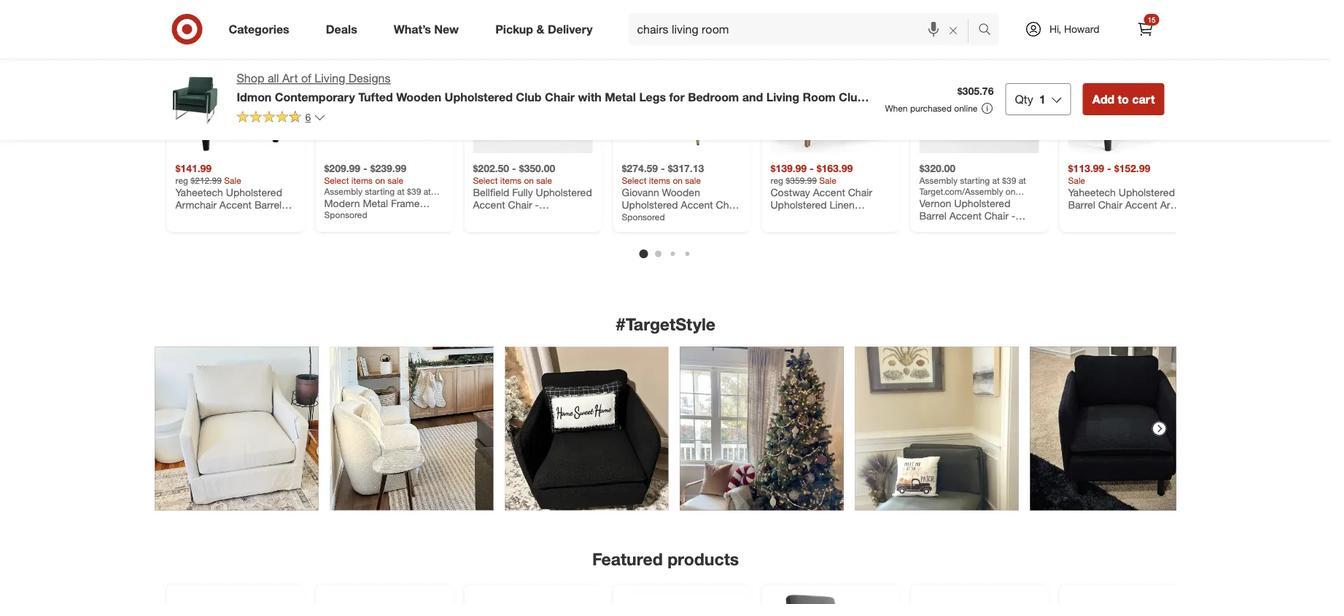 Task type: describe. For each thing, give the bounding box(es) containing it.
all
[[268, 71, 279, 85]]

yaheetech upholstered armchair accent barrel chair ivory image
[[176, 34, 295, 153]]

delivery
[[548, 22, 593, 36]]

sale for $141.99
[[224, 175, 241, 186]]

room
[[803, 90, 836, 104]]

assembly
[[920, 175, 958, 186]]

yaheetech for armchair
[[176, 186, 223, 198]]

sale for $239.99
[[388, 175, 404, 186]]

$320.00 assembly starting at $39 at target.com/assembly  on select items
[[920, 162, 1027, 208]]

select for $202.50
[[473, 175, 498, 186]]

$141.99
[[176, 162, 212, 175]]

cart
[[1133, 92, 1156, 106]]

categories
[[229, 22, 290, 36]]

when purchased online
[[885, 103, 978, 114]]

1 at from the left
[[993, 175, 1000, 186]]

$141.99 reg $212.99 sale yaheetech upholstered armchair accent barrel chair ivory
[[176, 162, 282, 224]]

user image by @crystalwentzel image
[[505, 347, 669, 511]]

2 club from the left
[[839, 90, 865, 104]]

$209.99
[[324, 162, 361, 175]]

What can we help you find? suggestions appear below search field
[[629, 13, 982, 45]]

$39
[[1003, 175, 1017, 186]]

arm
[[1161, 198, 1180, 211]]

qty
[[1015, 92, 1034, 106]]

hi,
[[1050, 23, 1062, 35]]

search
[[972, 23, 1007, 38]]

on for $317.13
[[673, 175, 683, 186]]

chair inside $141.99 reg $212.99 sale yaheetech upholstered armchair accent barrel chair ivory
[[176, 211, 200, 224]]

sale for $317.13
[[685, 175, 701, 186]]

$202.50
[[473, 162, 509, 175]]

armchair
[[176, 198, 217, 211]]

$212.99
[[191, 175, 222, 186]]

$139.99
[[771, 162, 807, 175]]

pickup
[[496, 22, 533, 36]]

shop all art of living designs idmon contemporary tufted wooden upholstered club chair with metal legs  for bedroom and living room club chair  | artful living design-green
[[237, 71, 865, 118]]

chair left with
[[545, 90, 575, 104]]

giovann wooden upholstered accent chair comfy armchair living room and bedroom armchair with metal legs | karat home image
[[622, 34, 742, 153]]

- for $274.59
[[661, 162, 665, 175]]

#targetstyle
[[616, 314, 716, 334]]

select for $209.99
[[324, 175, 349, 186]]

reg inside $141.99 reg $212.99 sale yaheetech upholstered armchair accent barrel chair ivory
[[176, 175, 188, 186]]

and
[[743, 90, 763, 104]]

designs
[[349, 71, 391, 85]]

- for $202.50
[[512, 162, 516, 175]]

- for $113.99
[[1108, 162, 1112, 175]]

shop
[[237, 71, 264, 85]]

items for $274.59
[[649, 175, 671, 186]]

add to cart button
[[1083, 83, 1165, 115]]

costway accent chair upholstered linen armchair sofa chair w/waist pillow image
[[771, 34, 891, 153]]

what's new
[[394, 22, 459, 36]]

purchased
[[911, 103, 952, 114]]

$209.99 - $239.99 select items on sale
[[324, 162, 407, 186]]

$359.99
[[786, 175, 817, 186]]

chair down the $152.99
[[1099, 198, 1123, 211]]

15 link
[[1130, 13, 1162, 45]]

6
[[305, 111, 311, 124]]

art
[[282, 71, 298, 85]]

user image by @1dayatatimewithdee image
[[155, 347, 319, 511]]

user image by @lizdeck93 image
[[680, 347, 844, 511]]

on inside $320.00 assembly starting at $39 at target.com/assembly  on select items
[[1006, 186, 1016, 197]]

items for $209.99
[[352, 175, 373, 186]]

qty 1
[[1015, 92, 1046, 106]]

design-
[[367, 104, 417, 118]]

ivory
[[203, 211, 225, 224]]

sponsored for $209.99 - $239.99
[[324, 209, 368, 220]]

contemporary
[[275, 90, 355, 104]]

$350.00
[[519, 162, 556, 175]]

deals
[[326, 22, 357, 36]]

idmon
[[237, 90, 272, 104]]

barrel inside $113.99 - $152.99 sale yaheetech upholstered barrel chair accent arm chair
[[1069, 198, 1096, 211]]

$113.99
[[1069, 162, 1105, 175]]

of
[[301, 71, 311, 85]]

hi, howard
[[1050, 23, 1100, 35]]

- for $139.99
[[810, 162, 814, 175]]

what's new link
[[381, 13, 477, 45]]

chair down idmon
[[237, 104, 267, 118]]

tufted
[[358, 90, 393, 104]]

upholstered inside 'shop all art of living designs idmon contemporary tufted wooden upholstered club chair with metal legs  for bedroom and living room club chair  | artful living design-green'
[[445, 90, 513, 104]]

bedroom
[[688, 90, 739, 104]]

0 vertical spatial living
[[315, 71, 345, 85]]

reg inside $139.99 - $163.99 reg $359.99 sale
[[771, 175, 784, 186]]

items inside $320.00 assembly starting at $39 at target.com/assembly  on select items
[[946, 197, 967, 208]]

living
[[325, 104, 364, 118]]

$317.13
[[668, 162, 704, 175]]

sale for $350.00
[[537, 175, 552, 186]]

items for $202.50
[[500, 175, 522, 186]]



Task type: vqa. For each thing, say whether or not it's contained in the screenshot.
the art
yes



Task type: locate. For each thing, give the bounding box(es) containing it.
pickup & delivery
[[496, 22, 593, 36]]

sale right $202.50
[[537, 175, 552, 186]]

items
[[352, 175, 373, 186], [500, 175, 522, 186], [649, 175, 671, 186], [946, 197, 967, 208]]

on right $274.59
[[673, 175, 683, 186]]

basso contemparay and classic velvet barrel chair with metal legs | artful living design-pink image
[[920, 594, 1040, 604]]

green
[[417, 104, 458, 118]]

user image by @adendyut image
[[856, 347, 1019, 511]]

add
[[1093, 92, 1115, 106]]

$152.99
[[1115, 162, 1151, 175]]

accent
[[220, 198, 252, 211], [1126, 198, 1158, 211]]

accent down the $212.99
[[220, 198, 252, 211]]

15
[[1148, 15, 1156, 24]]

$305.76
[[958, 85, 994, 98]]

sale right $209.99
[[388, 175, 404, 186]]

club right 'room' on the top right of page
[[839, 90, 865, 104]]

sale right the $212.99
[[224, 175, 241, 186]]

- right $209.99
[[363, 162, 368, 175]]

2 select from the left
[[473, 175, 498, 186]]

sale
[[224, 175, 241, 186], [820, 175, 837, 186], [1069, 175, 1086, 186]]

on for $350.00
[[524, 175, 534, 186]]

1 vertical spatial living
[[767, 90, 800, 104]]

2 - from the left
[[512, 162, 516, 175]]

sale inside $202.50 - $350.00 select items on sale
[[537, 175, 552, 186]]

yaheetech for barrel
[[1069, 186, 1116, 198]]

1 horizontal spatial barrel
[[1069, 198, 1096, 211]]

sale left the $152.99
[[1069, 175, 1086, 186]]

3 - from the left
[[661, 162, 665, 175]]

barrel down $113.99
[[1069, 198, 1096, 211]]

artful
[[276, 104, 322, 118]]

upholstered inside $141.99 reg $212.99 sale yaheetech upholstered armchair accent barrel chair ivory
[[226, 186, 282, 198]]

starting
[[961, 175, 990, 186]]

select for $274.59
[[622, 175, 647, 186]]

sale right the $359.99
[[820, 175, 837, 186]]

items inside $209.99 - $239.99 select items on sale
[[352, 175, 373, 186]]

upholstered up green
[[445, 90, 513, 104]]

$113.99 - $152.99 sale yaheetech upholstered barrel chair accent arm chair
[[1069, 162, 1180, 224]]

0 horizontal spatial sale
[[224, 175, 241, 186]]

on right $209.99
[[375, 175, 385, 186]]

- inside $209.99 - $239.99 select items on sale
[[363, 162, 368, 175]]

2 accent from the left
[[1126, 198, 1158, 211]]

sale
[[388, 175, 404, 186], [537, 175, 552, 186], [685, 175, 701, 186]]

0 horizontal spatial upholstered
[[226, 186, 282, 198]]

0 horizontal spatial at
[[993, 175, 1000, 186]]

deals link
[[314, 13, 376, 45]]

bellfield fully upholstered accent chair - threshold™ designed with studio mcgee image
[[473, 34, 593, 153]]

featured
[[592, 549, 663, 570]]

reg left the $359.99
[[771, 175, 784, 186]]

featured products
[[592, 549, 739, 570]]

chair
[[545, 90, 575, 104], [237, 104, 267, 118], [1099, 198, 1123, 211], [176, 211, 200, 224], [1069, 211, 1093, 224]]

yaheetech inside $141.99 reg $212.99 sale yaheetech upholstered armchair accent barrel chair ivory
[[176, 186, 223, 198]]

$139.99 - $163.99 reg $359.99 sale
[[771, 162, 853, 186]]

target.com/assembly
[[920, 186, 1004, 197]]

user image by @acoupleofkeans image
[[330, 347, 494, 511]]

$239.99
[[370, 162, 407, 175]]

sale inside $209.99 - $239.99 select items on sale
[[388, 175, 404, 186]]

barrel
[[255, 198, 282, 211], [1069, 198, 1096, 211]]

1 barrel from the left
[[255, 198, 282, 211]]

at right the $39
[[1019, 175, 1027, 186]]

on inside $202.50 - $350.00 select items on sale
[[524, 175, 534, 186]]

select left $239.99
[[324, 175, 349, 186]]

1 sale from the left
[[224, 175, 241, 186]]

2 reg from the left
[[771, 175, 784, 186]]

costway mid century retro fabric upholstered  rocking chair nursery armchair gray image
[[771, 594, 891, 604]]

accent left arm
[[1126, 198, 1158, 211]]

sponsored down $274.59 - $317.13 select items on sale
[[622, 211, 665, 222]]

select inside $274.59 - $317.13 select items on sale
[[622, 175, 647, 186]]

0 horizontal spatial accent
[[220, 198, 252, 211]]

2 barrel from the left
[[1069, 198, 1096, 211]]

$202.50 - $350.00 select items on sale
[[473, 162, 556, 186]]

chair down $113.99
[[1069, 211, 1093, 224]]

items inside $274.59 - $317.13 select items on sale
[[649, 175, 671, 186]]

upholstered inside $113.99 - $152.99 sale yaheetech upholstered barrel chair accent arm chair
[[1119, 186, 1176, 198]]

- right $113.99
[[1108, 162, 1112, 175]]

-
[[363, 162, 368, 175], [512, 162, 516, 175], [661, 162, 665, 175], [810, 162, 814, 175], [1108, 162, 1112, 175]]

at left the $39
[[993, 175, 1000, 186]]

living right and
[[767, 90, 800, 104]]

1 accent from the left
[[220, 198, 252, 211]]

1 horizontal spatial select
[[473, 175, 498, 186]]

5 - from the left
[[1108, 162, 1112, 175]]

sponsored
[[324, 209, 368, 220], [622, 211, 665, 222]]

1 horizontal spatial at
[[1019, 175, 1027, 186]]

2 horizontal spatial sale
[[1069, 175, 1086, 186]]

to
[[1118, 92, 1130, 106]]

select left $317.13
[[622, 175, 647, 186]]

yaheetech inside $113.99 - $152.99 sale yaheetech upholstered barrel chair accent arm chair
[[1069, 186, 1116, 198]]

image of idmon contemporary tufted wooden upholstered club chair with metal legs  for bedroom and living room club chair  | artful living design-green image
[[167, 70, 225, 128]]

0 horizontal spatial barrel
[[255, 198, 282, 211]]

2 sale from the left
[[820, 175, 837, 186]]

select
[[324, 175, 349, 186], [473, 175, 498, 186], [622, 175, 647, 186]]

yaheetech down $141.99
[[176, 186, 223, 198]]

barrel right ivory
[[255, 198, 282, 211]]

1 reg from the left
[[176, 175, 188, 186]]

legs
[[640, 90, 666, 104]]

barrel inside $141.99 reg $212.99 sale yaheetech upholstered armchair accent barrel chair ivory
[[255, 198, 282, 211]]

accent inside $141.99 reg $212.99 sale yaheetech upholstered armchair accent barrel chair ivory
[[220, 198, 252, 211]]

accent inside $113.99 - $152.99 sale yaheetech upholstered barrel chair accent arm chair
[[1126, 198, 1158, 211]]

1 horizontal spatial sale
[[820, 175, 837, 186]]

|
[[270, 104, 273, 118]]

1 horizontal spatial living
[[767, 90, 800, 104]]

1 horizontal spatial yaheetech
[[1069, 186, 1116, 198]]

1 - from the left
[[363, 162, 368, 175]]

1 sale from the left
[[388, 175, 404, 186]]

$274.59 - $317.13 select items on sale
[[622, 162, 704, 186]]

club left with
[[516, 90, 542, 104]]

- right $139.99
[[810, 162, 814, 175]]

sale inside $139.99 - $163.99 reg $359.99 sale
[[820, 175, 837, 186]]

on
[[375, 175, 385, 186], [524, 175, 534, 186], [673, 175, 683, 186], [1006, 186, 1016, 197]]

on for $239.99
[[375, 175, 385, 186]]

sponsored down $209.99 - $239.99 select items on sale on the top left
[[324, 209, 368, 220]]

&
[[537, 22, 545, 36]]

2 sale from the left
[[537, 175, 552, 186]]

select inside $202.50 - $350.00 select items on sale
[[473, 175, 498, 186]]

on right $202.50
[[524, 175, 534, 186]]

- inside $202.50 - $350.00 select items on sale
[[512, 162, 516, 175]]

categories link
[[216, 13, 308, 45]]

1 horizontal spatial club
[[839, 90, 865, 104]]

search button
[[972, 13, 1007, 48]]

$163.99
[[817, 162, 853, 175]]

sale inside $141.99 reg $212.99 sale yaheetech upholstered armchair accent barrel chair ivory
[[224, 175, 241, 186]]

6 link
[[237, 110, 326, 127]]

upholstered bench with wood base cream boucle - homepop image
[[324, 594, 444, 604]]

sale right $274.59
[[685, 175, 701, 186]]

howard
[[1065, 23, 1100, 35]]

new
[[434, 22, 459, 36]]

on right starting
[[1006, 186, 1016, 197]]

3 sale from the left
[[1069, 175, 1086, 186]]

on inside $274.59 - $317.13 select items on sale
[[673, 175, 683, 186]]

1 horizontal spatial reg
[[771, 175, 784, 186]]

aurora wooden upholstered armchair with metal legs | artful living design-grey image
[[622, 594, 742, 604]]

0 horizontal spatial living
[[315, 71, 345, 85]]

0 horizontal spatial sponsored
[[324, 209, 368, 220]]

3 select from the left
[[622, 175, 647, 186]]

- inside $274.59 - $317.13 select items on sale
[[661, 162, 665, 175]]

sale inside $274.59 - $317.13 select items on sale
[[685, 175, 701, 186]]

living right of at the left of the page
[[315, 71, 345, 85]]

1
[[1040, 92, 1046, 106]]

on inside $209.99 - $239.99 select items on sale
[[375, 175, 385, 186]]

2 horizontal spatial sale
[[685, 175, 701, 186]]

items inside $202.50 - $350.00 select items on sale
[[500, 175, 522, 186]]

upholstered
[[445, 90, 513, 104], [226, 186, 282, 198], [1119, 186, 1176, 198]]

0 horizontal spatial yaheetech
[[176, 186, 223, 198]]

select inside $209.99 - $239.99 select items on sale
[[324, 175, 349, 186]]

club
[[516, 90, 542, 104], [839, 90, 865, 104]]

- for $209.99
[[363, 162, 368, 175]]

2 horizontal spatial select
[[622, 175, 647, 186]]

living
[[315, 71, 345, 85], [767, 90, 800, 104]]

4 - from the left
[[810, 162, 814, 175]]

1 horizontal spatial sponsored
[[622, 211, 665, 222]]

modern metal frame accent chair - homepop image
[[324, 34, 444, 153]]

pickup & delivery link
[[483, 13, 611, 45]]

upholstered right the $212.99
[[226, 186, 282, 198]]

1 horizontal spatial accent
[[1126, 198, 1158, 211]]

at
[[993, 175, 1000, 186], [1019, 175, 1027, 186]]

0 horizontal spatial select
[[324, 175, 349, 186]]

- inside $113.99 - $152.99 sale yaheetech upholstered barrel chair accent arm chair
[[1108, 162, 1112, 175]]

0 horizontal spatial club
[[516, 90, 542, 104]]

online
[[955, 103, 978, 114]]

user image by @janib2191 image
[[1031, 347, 1194, 511]]

sale for $113.99 - $152.99
[[1069, 175, 1086, 186]]

yaheetech down $113.99
[[1069, 186, 1116, 198]]

0 horizontal spatial sale
[[388, 175, 404, 186]]

what's
[[394, 22, 431, 36]]

1 yaheetech from the left
[[176, 186, 223, 198]]

- right $202.50
[[512, 162, 516, 175]]

reg
[[176, 175, 188, 186], [771, 175, 784, 186]]

yaheetech
[[176, 186, 223, 198], [1069, 186, 1116, 198]]

vernon upholstered barrel accent chair - threshold™ designed with studio mcgee image
[[920, 34, 1040, 153]]

1 club from the left
[[516, 90, 542, 104]]

select
[[920, 197, 943, 208]]

upholstered for yaheetech upholstered armchair accent barrel chair ivory
[[226, 186, 282, 198]]

- right $274.59
[[661, 162, 665, 175]]

wooden
[[396, 90, 442, 104]]

upholstered for yaheetech upholstered barrel chair accent arm chair
[[1119, 186, 1176, 198]]

products
[[668, 549, 739, 570]]

upholstered down the $152.99
[[1119, 186, 1176, 198]]

add to cart
[[1093, 92, 1156, 106]]

1 horizontal spatial sale
[[537, 175, 552, 186]]

with
[[578, 90, 602, 104]]

1 select from the left
[[324, 175, 349, 186]]

chair left ivory
[[176, 211, 200, 224]]

$274.59
[[622, 162, 658, 175]]

3 sale from the left
[[685, 175, 701, 186]]

when
[[885, 103, 908, 114]]

2 horizontal spatial upholstered
[[1119, 186, 1176, 198]]

$320.00
[[920, 162, 956, 175]]

0 horizontal spatial reg
[[176, 175, 188, 186]]

sale inside $113.99 - $152.99 sale yaheetech upholstered barrel chair accent arm chair
[[1069, 175, 1086, 186]]

sponsored for $274.59 - $317.13
[[622, 211, 665, 222]]

for
[[670, 90, 685, 104]]

select left $350.00
[[473, 175, 498, 186]]

2 yaheetech from the left
[[1069, 186, 1116, 198]]

reg left the $212.99
[[176, 175, 188, 186]]

yaheetech upholstered barrel chair accent arm chair image
[[1069, 34, 1188, 153]]

2 at from the left
[[1019, 175, 1027, 186]]

metal
[[605, 90, 636, 104]]

- inside $139.99 - $163.99 reg $359.99 sale
[[810, 162, 814, 175]]

1 horizontal spatial upholstered
[[445, 90, 513, 104]]



